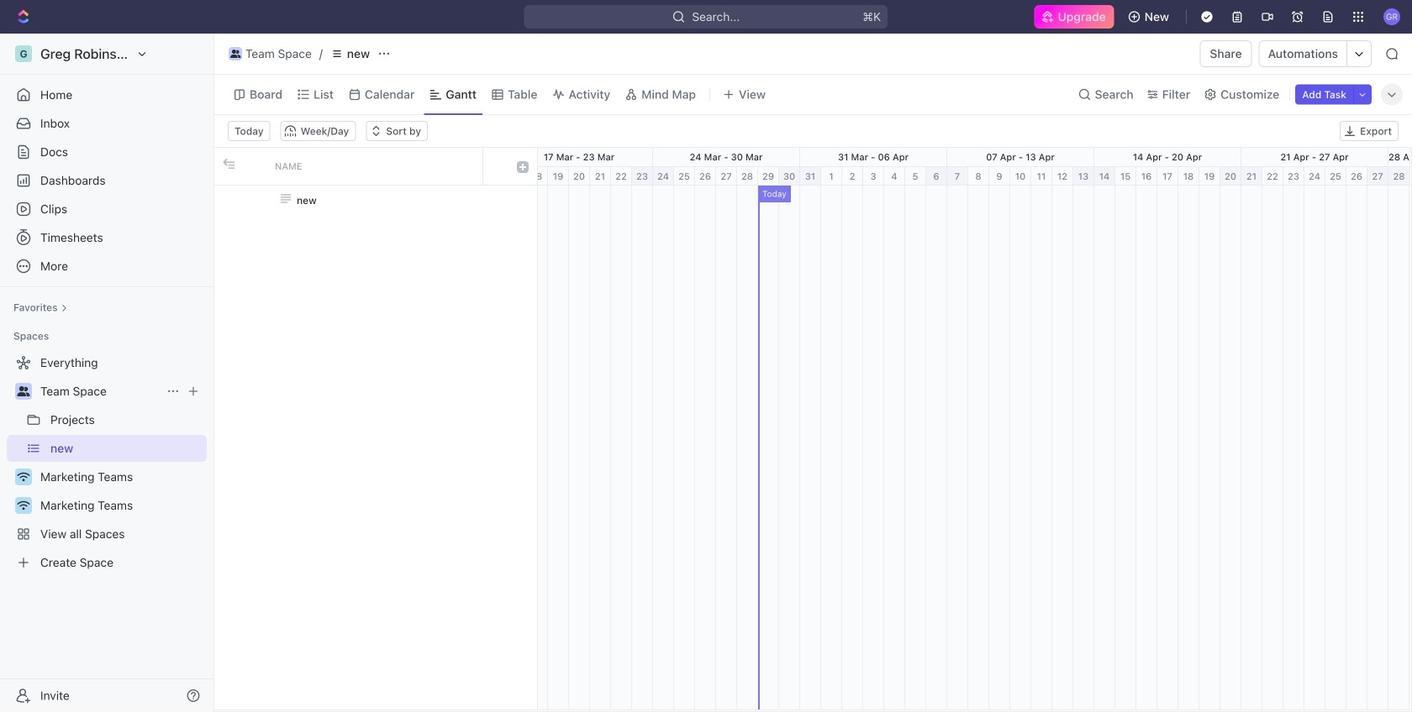 Task type: vqa. For each thing, say whether or not it's contained in the screenshot.
the rightmost 25 element
yes



Task type: describe. For each thing, give the bounding box(es) containing it.
3 element
[[863, 167, 884, 186]]

17 mar - 23 mar element
[[506, 148, 653, 166]]

2 25 element from the left
[[1325, 167, 1347, 186]]

1 28 element from the left
[[737, 167, 758, 186]]

1 element
[[821, 167, 842, 186]]

1 27 element from the left
[[716, 167, 737, 186]]

tree inside sidebar navigation
[[7, 350, 207, 577]]

wifi image
[[17, 501, 30, 511]]

2 23 element from the left
[[1283, 167, 1304, 186]]

2 21 element from the left
[[1241, 167, 1262, 186]]

2 19 element from the left
[[1199, 167, 1220, 186]]

30 element
[[779, 167, 800, 186]]

31 element
[[800, 167, 821, 186]]

5 element
[[905, 167, 926, 186]]

16 element
[[1136, 167, 1157, 186]]

2 26 element from the left
[[1347, 167, 1368, 186]]

11 element
[[1031, 167, 1052, 186]]

0 horizontal spatial  image
[[223, 158, 235, 170]]

1 horizontal spatial  image
[[517, 161, 529, 173]]

6 element
[[926, 167, 947, 186]]

1 25 element from the left
[[674, 167, 695, 186]]

1 26 element from the left
[[695, 167, 716, 186]]

1 19 element from the left
[[548, 167, 569, 186]]

sidebar navigation
[[0, 34, 218, 713]]

24 mar - 30 mar element
[[653, 148, 800, 166]]

2 20 element from the left
[[1220, 167, 1241, 186]]

1 24 element from the left
[[653, 167, 674, 186]]

wifi image
[[17, 472, 30, 482]]

name column header
[[265, 148, 483, 185]]

12 element
[[1052, 167, 1073, 186]]

15 element
[[1115, 167, 1136, 186]]

new - 0.00% row
[[214, 186, 537, 215]]

1 column header from the left
[[214, 148, 240, 185]]

1 vertical spatial user group image
[[17, 387, 30, 397]]

9 element
[[989, 167, 1010, 186]]

2 28 element from the left
[[1389, 167, 1410, 186]]



Task type: locate. For each thing, give the bounding box(es) containing it.
28 element
[[737, 167, 758, 186], [1389, 167, 1410, 186]]

28 element down 24 mar - 30 mar element
[[737, 167, 758, 186]]

27 element
[[716, 167, 737, 186], [1368, 167, 1389, 186]]

7 element
[[947, 167, 968, 186]]

13 element
[[1073, 167, 1094, 186]]

18 element down 17 mar - 23 mar element
[[527, 167, 548, 186]]

0 horizontal spatial 28 element
[[737, 167, 758, 186]]

1 horizontal spatial 18 element
[[1178, 167, 1199, 186]]

27 element down 28 apr - 04 may element in the top right of the page
[[1368, 167, 1389, 186]]

0 horizontal spatial 18 element
[[527, 167, 548, 186]]

tree grid
[[214, 148, 537, 710]]

 image
[[223, 158, 235, 170], [517, 161, 529, 173]]

1 horizontal spatial 28 element
[[1389, 167, 1410, 186]]

1 horizontal spatial 26 element
[[1347, 167, 1368, 186]]

4 element
[[884, 167, 905, 186]]

23 element down 17 mar - 23 mar element
[[632, 167, 653, 186]]

0 horizontal spatial 24 element
[[653, 167, 674, 186]]

1 22 element from the left
[[611, 167, 632, 186]]

2 element
[[842, 167, 863, 186]]

0 horizontal spatial 20 element
[[569, 167, 590, 186]]

0 horizontal spatial 19 element
[[548, 167, 569, 186]]

1 20 element from the left
[[569, 167, 590, 186]]

2 22 element from the left
[[1262, 167, 1283, 186]]

10 element
[[1010, 167, 1031, 186]]

24 element down the 21 apr - 27 apr 'element'
[[1304, 167, 1325, 186]]

20 element down 17 mar - 23 mar element
[[569, 167, 590, 186]]

21 element down the 21 apr - 27 apr 'element'
[[1241, 167, 1262, 186]]

31 mar - 06 apr element
[[800, 148, 947, 166]]

21 element
[[590, 167, 611, 186], [1241, 167, 1262, 186]]

0 horizontal spatial user group image
[[17, 387, 30, 397]]

21 element down 17 mar - 23 mar element
[[590, 167, 611, 186]]

tree
[[7, 350, 207, 577]]

1 horizontal spatial 24 element
[[1304, 167, 1325, 186]]

28 apr - 04 may element
[[1389, 148, 1410, 166]]

18 element down '14 apr - 20 apr' element
[[1178, 167, 1199, 186]]

0 horizontal spatial 22 element
[[611, 167, 632, 186]]

25 element down 24 mar - 30 mar element
[[674, 167, 695, 186]]

23 element down the 21 apr - 27 apr 'element'
[[1283, 167, 1304, 186]]

07 apr - 13 apr element
[[947, 148, 1094, 166]]

new cell
[[265, 186, 483, 215]]

20 element right 17 element
[[1220, 167, 1241, 186]]

row
[[214, 148, 537, 186]]

1 horizontal spatial 19 element
[[1199, 167, 1220, 186]]

1 21 element from the left
[[590, 167, 611, 186]]

user group image
[[230, 50, 241, 58], [17, 387, 30, 397]]

2 27 element from the left
[[1368, 167, 1389, 186]]

27 element down 24 mar - 30 mar element
[[716, 167, 737, 186]]

0 horizontal spatial 26 element
[[695, 167, 716, 186]]

20 element
[[569, 167, 590, 186], [1220, 167, 1241, 186]]

26 element down 24 mar - 30 mar element
[[695, 167, 716, 186]]

19 element right 17 element
[[1199, 167, 1220, 186]]

column header
[[214, 148, 240, 185], [509, 148, 537, 185]]

23 element
[[632, 167, 653, 186], [1283, 167, 1304, 186]]

1 horizontal spatial 20 element
[[1220, 167, 1241, 186]]

29 element
[[758, 167, 779, 186]]

24 element
[[653, 167, 674, 186], [1304, 167, 1325, 186]]

22 element down 17 mar - 23 mar element
[[611, 167, 632, 186]]

0 horizontal spatial 21 element
[[590, 167, 611, 186]]

0 vertical spatial user group image
[[230, 50, 241, 58]]

24 element down 24 mar - 30 mar element
[[653, 167, 674, 186]]

1 horizontal spatial 21 element
[[1241, 167, 1262, 186]]

22 element
[[611, 167, 632, 186], [1262, 167, 1283, 186]]

2 24 element from the left
[[1304, 167, 1325, 186]]

1 horizontal spatial column header
[[509, 148, 537, 185]]

17 element
[[1157, 167, 1178, 186]]

1 18 element from the left
[[527, 167, 548, 186]]

25 element
[[674, 167, 695, 186], [1325, 167, 1347, 186]]

1 horizontal spatial user group image
[[230, 50, 241, 58]]

21 apr - 27 apr element
[[1241, 148, 1389, 166]]

2 column header from the left
[[509, 148, 537, 185]]

28 element down 28 apr - 04 may element in the top right of the page
[[1389, 167, 1410, 186]]

0 horizontal spatial 27 element
[[716, 167, 737, 186]]

18 element
[[527, 167, 548, 186], [1178, 167, 1199, 186]]

14 element
[[1094, 167, 1115, 186]]

2 18 element from the left
[[1178, 167, 1199, 186]]

1 23 element from the left
[[632, 167, 653, 186]]

1 horizontal spatial 25 element
[[1325, 167, 1347, 186]]

greg robinson's workspace, , element
[[15, 45, 32, 62]]

22 element down the 21 apr - 27 apr 'element'
[[1262, 167, 1283, 186]]

0 horizontal spatial 25 element
[[674, 167, 695, 186]]

1 horizontal spatial 22 element
[[1262, 167, 1283, 186]]

1 horizontal spatial 23 element
[[1283, 167, 1304, 186]]

25 element down the 21 apr - 27 apr 'element'
[[1325, 167, 1347, 186]]

8 element
[[968, 167, 989, 186]]

26 element down the 21 apr - 27 apr 'element'
[[1347, 167, 1368, 186]]

0 horizontal spatial 23 element
[[632, 167, 653, 186]]

14 apr - 20 apr element
[[1094, 148, 1241, 166]]

0 horizontal spatial column header
[[214, 148, 240, 185]]

26 element
[[695, 167, 716, 186], [1347, 167, 1368, 186]]

1 horizontal spatial 27 element
[[1368, 167, 1389, 186]]

19 element
[[548, 167, 569, 186], [1199, 167, 1220, 186]]

19 element down 17 mar - 23 mar element
[[548, 167, 569, 186]]



